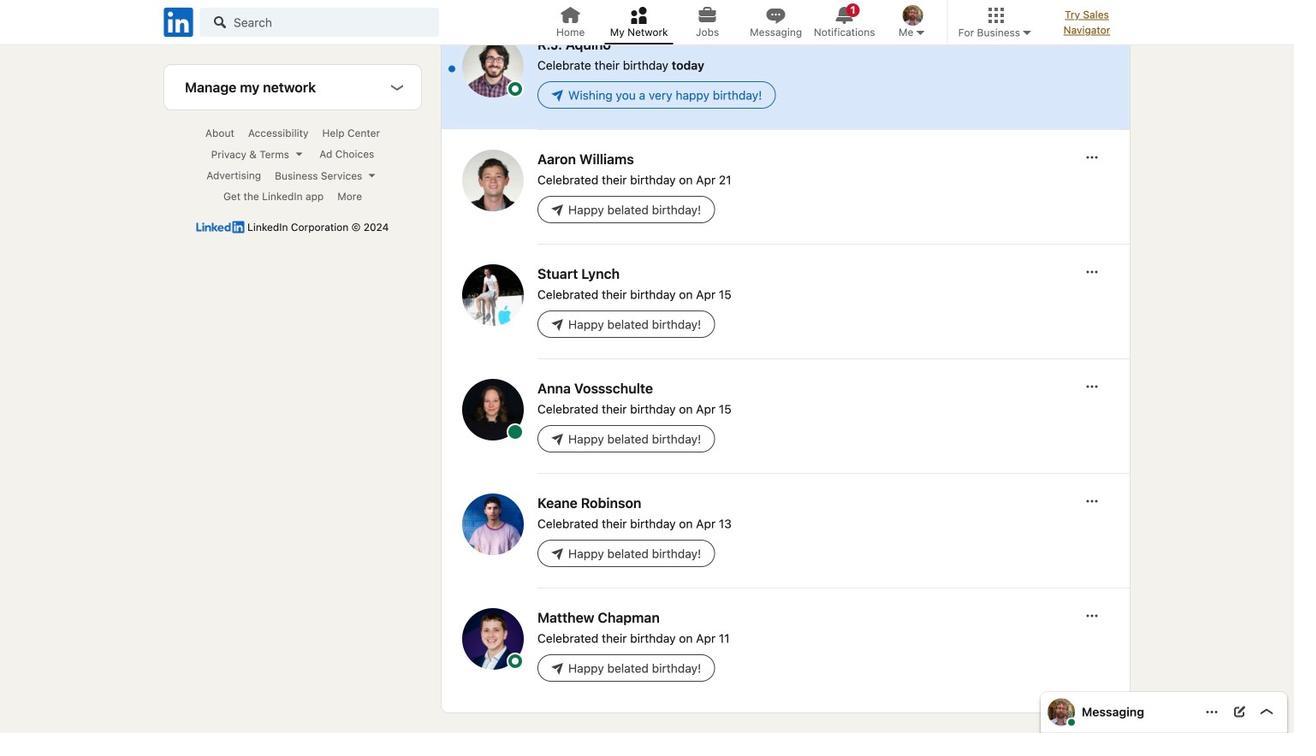 Task type: vqa. For each thing, say whether or not it's contained in the screenshot.
second svg image from the top
no



Task type: locate. For each thing, give the bounding box(es) containing it.
theo spears image
[[903, 5, 924, 26], [1048, 699, 1076, 727]]

linkedin image
[[161, 5, 196, 40], [161, 5, 196, 40]]

show more in manage my network list image
[[391, 80, 404, 94]]

1 vertical spatial theo spears image
[[1048, 699, 1076, 727]]

view keane robinson's profile image
[[462, 494, 524, 556]]

for business image
[[1021, 26, 1034, 39]]

view matthew chapman's profile image
[[462, 609, 524, 671]]

0 horizontal spatial theo spears image
[[903, 5, 924, 26]]

view anna vossschulte's profile image
[[462, 379, 524, 441]]

linkedin image
[[197, 221, 245, 233], [197, 221, 245, 233]]

settings menu image
[[1086, 36, 1100, 50]]

0 vertical spatial theo spears image
[[903, 5, 924, 26]]

Search text field
[[200, 8, 439, 37]]

view stuart lynch's profile image
[[462, 265, 524, 326]]

1 horizontal spatial theo spears image
[[1048, 699, 1076, 727]]



Task type: describe. For each thing, give the bounding box(es) containing it.
view r.j. aquino's profile image
[[462, 36, 524, 98]]

new image
[[449, 66, 456, 72]]

settings menu image
[[1086, 151, 1100, 164]]

small image
[[914, 26, 928, 39]]

view aaron williams' profile image
[[462, 150, 524, 212]]

show more in manage my network list element
[[380, 70, 414, 104]]



